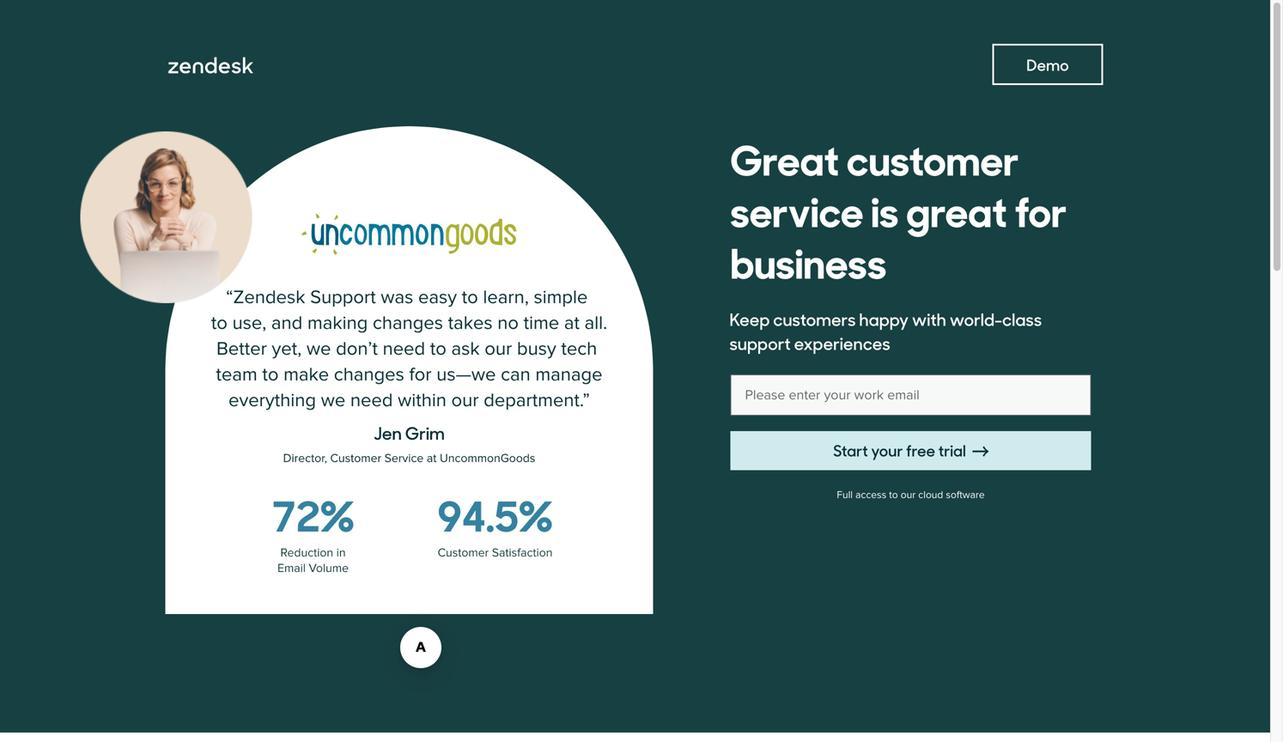 Task type: vqa. For each thing, say whether or not it's contained in the screenshot.
©Zendesk 2023
no



Task type: locate. For each thing, give the bounding box(es) containing it.
our
[[901, 489, 916, 501]]

software
[[946, 489, 985, 501]]

service
[[730, 179, 864, 239]]

full access to our cloud software
[[837, 489, 985, 501]]

Please enter your work email email field
[[730, 374, 1091, 416]]

support
[[730, 331, 791, 355]]

demo link
[[992, 44, 1103, 85]]

class
[[1002, 307, 1042, 331]]

is
[[871, 179, 899, 239]]

keep
[[730, 307, 770, 331]]

keep customers happy with world-class support experiences
[[730, 307, 1042, 355]]

world-
[[950, 307, 1002, 331]]

start your free trial button
[[730, 431, 1091, 470]]



Task type: describe. For each thing, give the bounding box(es) containing it.
access
[[856, 489, 887, 501]]

start your free trial
[[833, 439, 966, 461]]

great
[[730, 127, 839, 187]]

to
[[889, 489, 898, 501]]

for business
[[730, 179, 1067, 290]]

great customer service is great
[[730, 127, 1019, 239]]

business
[[730, 230, 887, 290]]

start
[[833, 439, 868, 461]]

zendesk wordmark logo white image
[[168, 57, 254, 75]]

with
[[912, 307, 946, 331]]

for
[[1015, 179, 1067, 239]]

demo
[[1027, 53, 1069, 75]]

cloud
[[918, 489, 943, 501]]

trial
[[938, 439, 966, 461]]

your
[[871, 439, 903, 461]]

happy
[[859, 307, 909, 331]]

great
[[906, 179, 1007, 239]]

full
[[837, 489, 853, 501]]

customers
[[773, 307, 856, 331]]

customer
[[847, 127, 1019, 187]]

free
[[906, 439, 935, 461]]

experiences
[[794, 331, 890, 355]]



